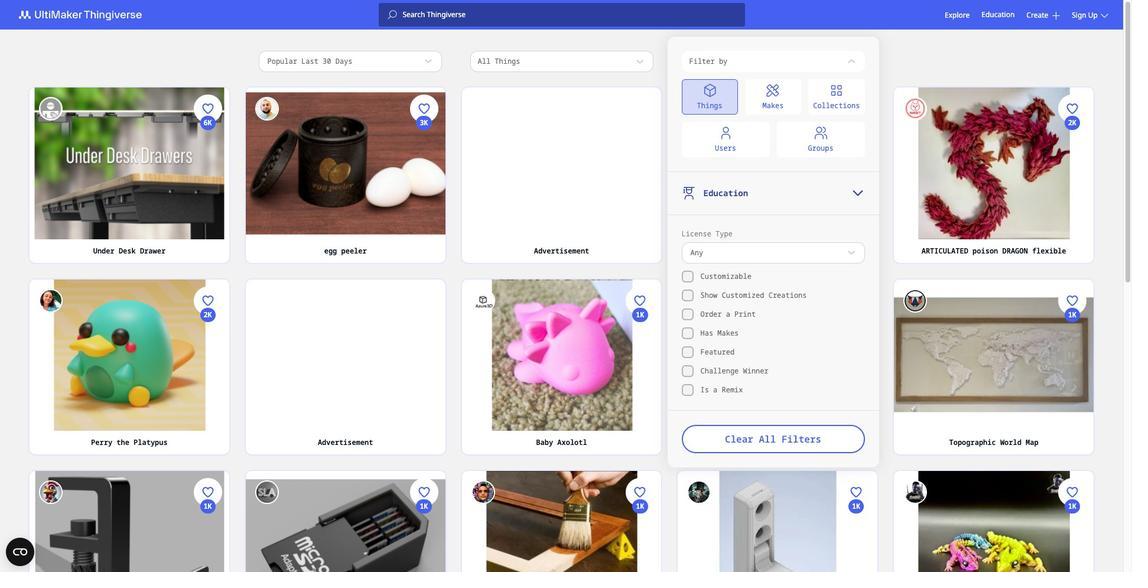 Task type: vqa. For each thing, say whether or not it's contained in the screenshot.


Task type: describe. For each thing, give the bounding box(es) containing it.
1k for thumbnail representing desk headphone holder - updated
[[204, 501, 212, 511]]

featured
[[701, 347, 735, 357]]

challenge winner
[[701, 366, 769, 376]]

avatar image for thumbnail representing baby axolotl
[[471, 289, 495, 312]]

avatar image for thumbnail representing desk headphone holder - updated
[[39, 481, 63, 504]]

dragon
[[1003, 246, 1028, 256]]

axolotl
[[558, 437, 587, 447]]

map
[[1026, 437, 1039, 447]]

makes inside button
[[763, 100, 784, 111]]

groups button
[[777, 122, 865, 157]]

1 horizontal spatial 2k
[[852, 118, 861, 128]]

popular
[[267, 56, 297, 66]]

under desk drawer link
[[30, 239, 229, 263]]

avatar image for thumbnail representing egg peeler
[[255, 97, 279, 121]]

wreath
[[738, 437, 763, 447]]

create
[[1027, 10, 1049, 20]]

things inside things "button"
[[697, 100, 723, 111]]

drawer
[[140, 246, 166, 256]]

perry the platypus link
[[30, 431, 229, 455]]

900
[[634, 552, 647, 562]]

lego
[[716, 437, 733, 447]]

articulated poison dragon flexible
[[922, 246, 1067, 256]]

search control image
[[387, 10, 397, 20]]

avatar image for thumbnail representing topographic world map
[[904, 289, 928, 312]]

1k for thumbnail representing little grass dragon - articulated - print in place - flexi - no supports - fantasy
[[1069, 501, 1077, 511]]

thumbnail representing paint piramides image
[[462, 471, 662, 572]]

baby axolotl link
[[462, 431, 662, 455]]

avatar image for thumbnail representing foldable wall hook 2024 (print in place)
[[688, 481, 711, 504]]

thumbnail representing foldable wall hook 2024 (print in place) image
[[678, 471, 878, 572]]

days
[[336, 56, 353, 66]]

customized
[[722, 290, 765, 300]]

topographic world map link
[[894, 431, 1094, 455]]

create button
[[1027, 10, 1061, 20]]

thumbnail representing egg peeler image
[[246, 87, 445, 239]]

14
[[204, 411, 212, 421]]

remix
[[722, 385, 743, 395]]

articulated
[[922, 246, 969, 256]]

1k for thumbnail representing paint piramides
[[636, 501, 645, 511]]

any
[[691, 248, 703, 258]]

things button
[[682, 79, 738, 115]]

has makes
[[701, 328, 739, 338]]

35
[[1069, 411, 1077, 421]]

lego wreath for spring/easter
[[716, 437, 840, 447]]

users
[[715, 143, 737, 153]]

groups
[[808, 143, 834, 153]]

36
[[420, 220, 428, 230]]

under desk drawer
[[93, 246, 166, 256]]

3k
[[420, 118, 428, 128]]

education link
[[982, 8, 1015, 21]]

creations
[[769, 290, 807, 300]]

order
[[701, 309, 722, 319]]

avatar image for thumbnail representing articulated poison dragon flexible
[[904, 97, 928, 121]]

baby axolotl
[[536, 437, 587, 447]]

spring/easter
[[784, 437, 840, 447]]

6k
[[204, 118, 212, 128]]

4k
[[204, 169, 212, 179]]

up
[[1089, 10, 1098, 20]]

perry
[[91, 437, 112, 447]]

winner
[[743, 366, 769, 376]]

topographic world map
[[950, 437, 1039, 447]]

thumbnail representing little grass dragon - articulated - print in place - flexi - no supports - fantasy image
[[894, 471, 1094, 572]]

order a print
[[701, 309, 756, 319]]

thumbnail representing filament clip image
[[678, 87, 878, 239]]

0 vertical spatial advertisement
[[534, 246, 590, 256]]

explore button
[[945, 10, 970, 20]]

baby
[[536, 437, 553, 447]]

0 horizontal spatial advertisement
[[318, 437, 373, 447]]

makes button
[[745, 79, 802, 115]]

lego wreath for spring/easter link
[[678, 431, 878, 455]]

under
[[93, 246, 114, 256]]

avatar image for thumbnail representing under desk drawer
[[39, 97, 63, 121]]

sign up button
[[1072, 10, 1112, 20]]

851
[[634, 360, 647, 370]]

avatar image for "thumbnail representing lego wreath for spring/easter"
[[688, 289, 711, 312]]

plusicon image
[[1053, 12, 1061, 19]]

desk
[[119, 246, 136, 256]]

type
[[716, 229, 733, 239]]

education inside button
[[704, 187, 748, 199]]

for
[[767, 437, 780, 447]]

is
[[701, 385, 709, 395]]

avatar image for thumbnail representing paint piramides
[[471, 481, 495, 504]]

717
[[418, 552, 431, 562]]

thumbnail representing perry the platypus image
[[30, 279, 229, 431]]

all inside 'all things' button
[[478, 56, 491, 66]]

thumbnail representing lego wreath for spring/easter image
[[678, 279, 878, 431]]



Task type: locate. For each thing, give the bounding box(es) containing it.
makerbot logo image
[[12, 8, 156, 22]]

1 vertical spatial things
[[697, 100, 723, 111]]

thumbnail representing under desk drawer image
[[30, 87, 229, 239]]

avatar image
[[39, 97, 63, 121], [255, 97, 279, 121], [688, 97, 711, 121], [904, 97, 928, 121], [39, 289, 63, 312], [471, 289, 495, 312], [688, 289, 711, 312], [904, 289, 928, 312], [39, 481, 63, 504], [255, 481, 279, 504], [471, 481, 495, 504], [688, 481, 711, 504], [904, 481, 928, 504]]

education button
[[668, 172, 879, 207]]

show
[[701, 290, 718, 300]]

thumbnail representing sd card holder /ru image
[[246, 471, 445, 572]]

users button
[[682, 122, 770, 157]]

sign up
[[1072, 10, 1098, 20]]

is a remix
[[701, 385, 743, 395]]

0 horizontal spatial a
[[714, 385, 718, 395]]

2k
[[852, 118, 861, 128], [1069, 118, 1077, 128], [204, 309, 212, 320]]

a for print
[[726, 309, 731, 319]]

popular last 30 days
[[267, 56, 353, 66]]

platypus
[[134, 437, 168, 447]]

filter by
[[690, 56, 728, 66], [690, 56, 728, 66]]

0 horizontal spatial things
[[495, 56, 520, 66]]

a right is
[[714, 385, 718, 395]]

2k for 789
[[204, 309, 212, 320]]

0 vertical spatial a
[[726, 309, 731, 319]]

0 horizontal spatial education
[[704, 187, 748, 199]]

filter by button
[[682, 51, 865, 72], [682, 51, 865, 72]]

1k for thumbnail representing topographic world map
[[1069, 309, 1077, 320]]

license
[[682, 229, 712, 239]]

filter
[[690, 56, 715, 66], [690, 56, 715, 66]]

1 horizontal spatial a
[[726, 309, 731, 319]]

filters
[[782, 433, 822, 446]]

all things
[[478, 56, 520, 66]]

671
[[1066, 552, 1079, 562]]

license type element
[[682, 242, 865, 264]]

last
[[302, 56, 319, 66]]

1k for thumbnail representing foldable wall hook 2024 (print in place)
[[852, 501, 861, 511]]

print
[[735, 309, 756, 319]]

has
[[701, 328, 714, 338]]

clear
[[725, 433, 754, 446]]

egg peeler link
[[246, 239, 445, 263]]

education left create
[[982, 9, 1015, 20]]

peeler
[[341, 246, 367, 256]]

education up type
[[704, 187, 748, 199]]

a for remix
[[714, 385, 718, 395]]

topographic
[[950, 437, 996, 447]]

things inside 'all things' button
[[495, 56, 520, 66]]

thumbnail representing topographic world map image
[[894, 279, 1094, 431]]

1 horizontal spatial all
[[759, 433, 776, 446]]

1 horizontal spatial things
[[697, 100, 723, 111]]

world
[[1001, 437, 1022, 447]]

789
[[202, 360, 214, 370]]

1k for thumbnail representing baby axolotl
[[636, 309, 645, 320]]

Search Thingiverse text field
[[397, 10, 745, 20]]

0 vertical spatial all
[[478, 56, 491, 66]]

articulated poison dragon flexible link
[[894, 239, 1094, 263]]

thumbnail representing desk headphone holder - updated image
[[30, 471, 229, 572]]

1 vertical spatial all
[[759, 433, 776, 446]]

0 horizontal spatial all
[[478, 56, 491, 66]]

54
[[204, 220, 212, 230]]

2 horizontal spatial 2k
[[1069, 118, 1077, 128]]

avatar image for thumbnail representing perry the platypus
[[39, 289, 63, 312]]

0 horizontal spatial makes
[[718, 328, 739, 338]]

egg peeler
[[324, 246, 367, 256]]

avatar image for thumbnail representing filament clip
[[688, 97, 711, 121]]

880
[[1066, 360, 1079, 370]]

1 vertical spatial education
[[704, 187, 748, 199]]

2k for 1k
[[1069, 118, 1077, 128]]

avatar image for thumbnail representing sd card holder /ru
[[255, 481, 279, 504]]

customizable
[[701, 271, 752, 281]]

makes down the "order a print"
[[718, 328, 739, 338]]

1k for thumbnail representing sd card holder /ru
[[420, 501, 428, 511]]

clear all filters
[[725, 433, 822, 446]]

flexible
[[1033, 246, 1067, 256]]

all things button
[[470, 51, 653, 72]]

sign
[[1072, 10, 1087, 20]]

advertisement
[[534, 246, 590, 256], [318, 437, 373, 447]]

collections button
[[809, 79, 865, 115]]

0 vertical spatial education
[[982, 9, 1015, 20]]

1 horizontal spatial education
[[982, 9, 1015, 20]]

a right order
[[726, 309, 731, 319]]

makes
[[763, 100, 784, 111], [718, 328, 739, 338]]

0 horizontal spatial 2k
[[204, 309, 212, 320]]

1 horizontal spatial makes
[[763, 100, 784, 111]]

1 vertical spatial a
[[714, 385, 718, 395]]

makes up users 'button'
[[763, 100, 784, 111]]

1 horizontal spatial advertisement
[[534, 246, 590, 256]]

license type
[[682, 229, 733, 239]]

all inside clear all filters button
[[759, 433, 776, 446]]

0 vertical spatial makes
[[763, 100, 784, 111]]

explore
[[945, 10, 970, 20]]

0 vertical spatial things
[[495, 56, 520, 66]]

by
[[719, 56, 728, 66], [719, 56, 728, 66]]

1 vertical spatial advertisement
[[318, 437, 373, 447]]

poison
[[973, 246, 999, 256]]

a
[[726, 309, 731, 319], [714, 385, 718, 395]]

thumbnail representing articulated poison dragon flexible image
[[894, 87, 1094, 239]]

collections
[[813, 100, 860, 111]]

clear all filters button
[[682, 425, 865, 453]]

the
[[117, 437, 129, 447]]

30
[[323, 56, 331, 66]]

all
[[478, 56, 491, 66], [759, 433, 776, 446]]

open widget image
[[6, 538, 34, 566]]

avatar image for thumbnail representing little grass dragon - articulated - print in place - flexi - no supports - fantasy
[[904, 481, 928, 504]]

1 vertical spatial makes
[[718, 328, 739, 338]]

things
[[495, 56, 520, 66], [697, 100, 723, 111]]

challenge
[[701, 366, 739, 376]]

9
[[1071, 220, 1075, 230]]

show customized creations
[[701, 290, 807, 300]]

thumbnail representing baby axolotl image
[[462, 279, 662, 431]]

egg
[[324, 246, 337, 256]]

perry the platypus
[[91, 437, 168, 447]]



